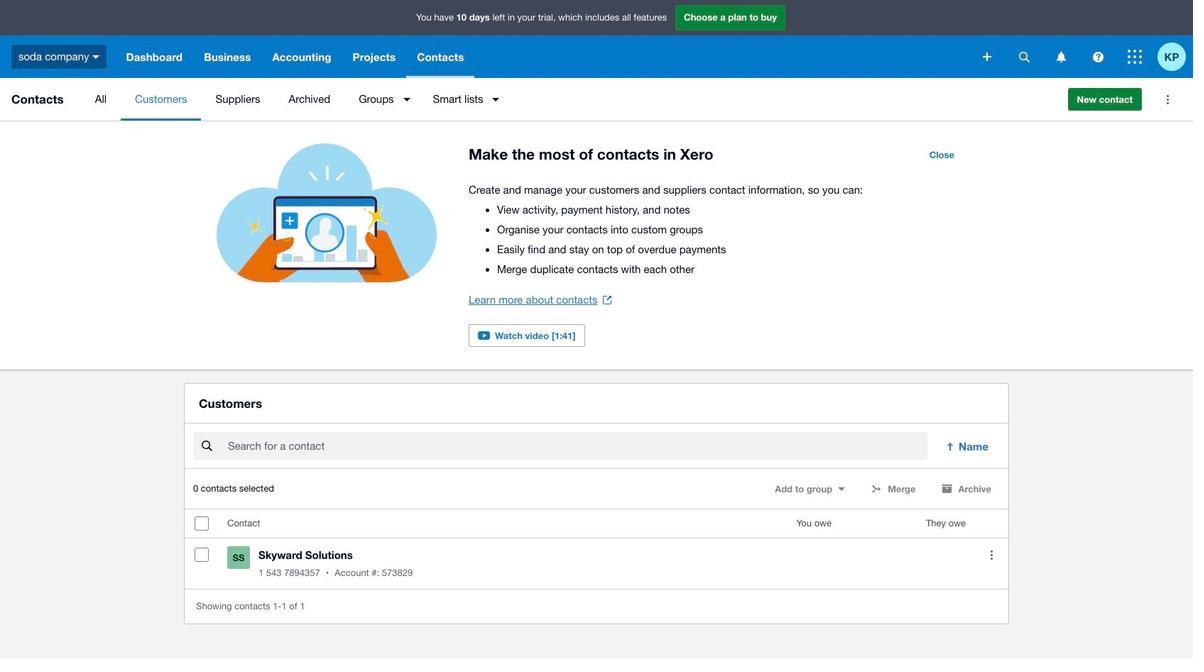 Task type: describe. For each thing, give the bounding box(es) containing it.
Search for a contact field
[[227, 433, 928, 460]]



Task type: locate. For each thing, give the bounding box(es) containing it.
menu
[[81, 78, 1056, 121]]

contact list table element
[[185, 510, 1009, 590]]

svg image
[[1128, 50, 1142, 64], [1019, 51, 1029, 62], [1056, 51, 1066, 62], [1093, 51, 1103, 62], [983, 53, 991, 61], [93, 55, 100, 59]]

banner
[[0, 0, 1193, 78]]

actions menu image
[[1153, 85, 1182, 114]]



Task type: vqa. For each thing, say whether or not it's contained in the screenshot.
menu
yes



